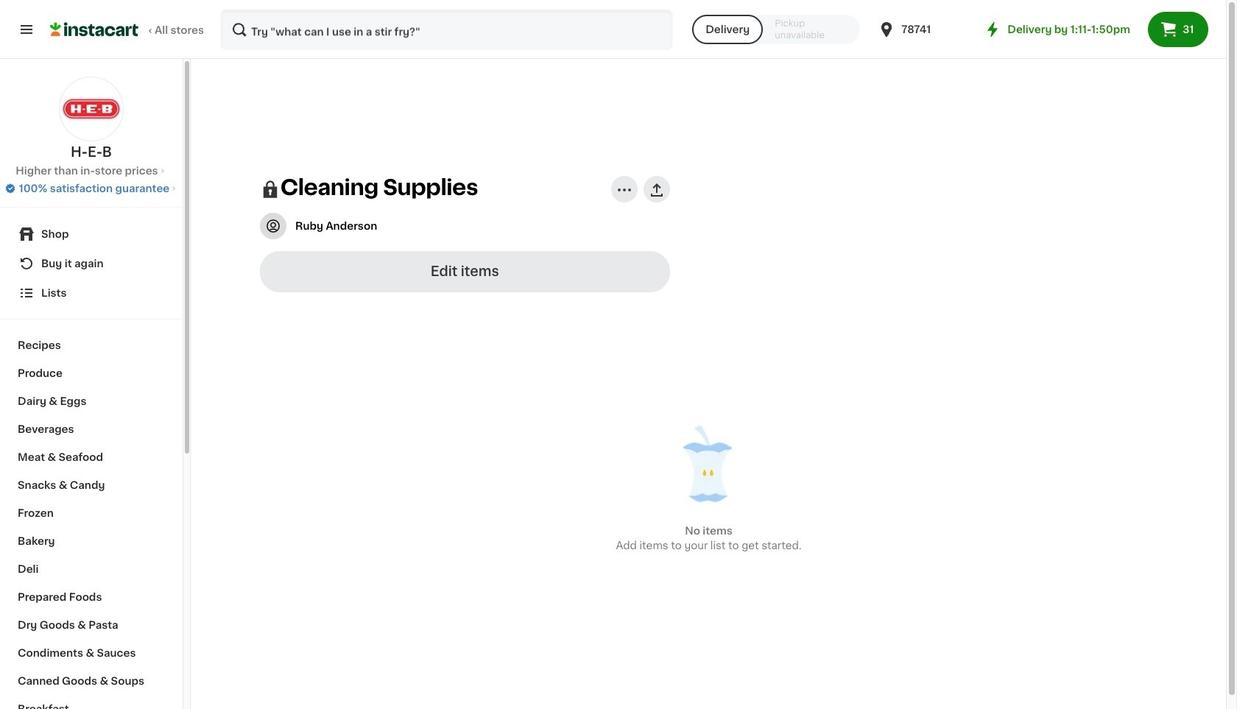 Task type: vqa. For each thing, say whether or not it's contained in the screenshot.
the H-E-B logo in the top of the page
yes



Task type: describe. For each thing, give the bounding box(es) containing it.
service type group
[[692, 15, 860, 44]]



Task type: locate. For each thing, give the bounding box(es) containing it.
None search field
[[220, 9, 673, 50]]

h-e-b logo image
[[59, 77, 124, 141]]

instacart logo image
[[50, 21, 138, 38]]

Search field
[[222, 10, 672, 49]]



